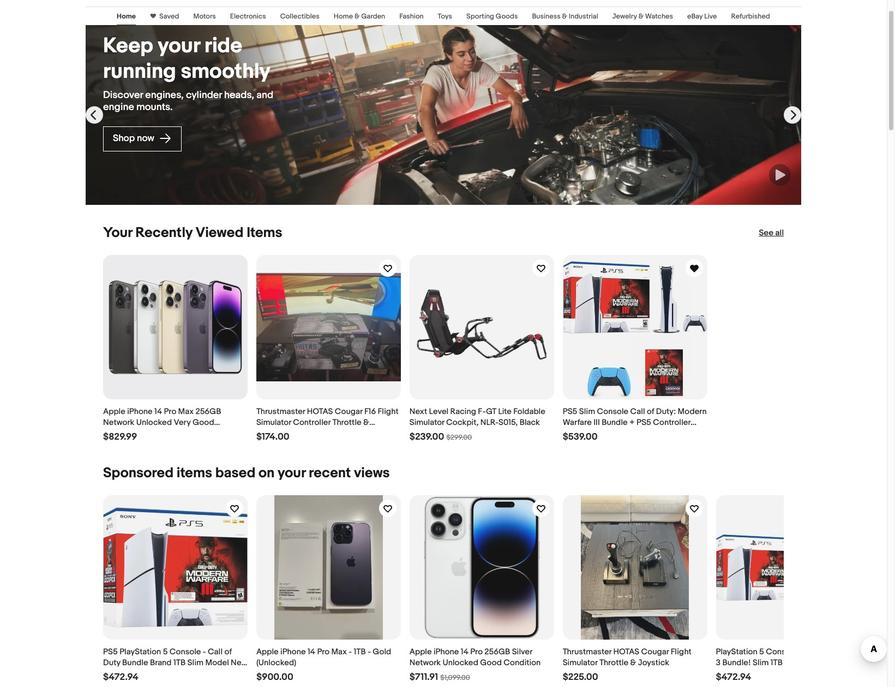 Task type: describe. For each thing, give the bounding box(es) containing it.
max for condition
[[178, 407, 194, 417]]

sporting goods link
[[466, 12, 518, 21]]

sealed
[[103, 669, 129, 679]]

apple iphone 14 pro max 256gb network unlocked very good condition
[[103, 407, 221, 439]]

new
[[231, 658, 247, 669]]

previous price $1,099.00 text field
[[440, 674, 470, 683]]

ps5 for $539.00
[[563, 407, 577, 417]]

ebay
[[687, 12, 703, 21]]

& for home
[[355, 12, 360, 21]]

engine
[[103, 101, 134, 113]]

iphone for condition
[[127, 407, 153, 417]]

console for +
[[597, 407, 628, 417]]

pro for $900.00
[[317, 647, 330, 658]]

cockpit,
[[446, 418, 479, 428]]

duty
[[103, 658, 120, 669]]

jewelry & watches
[[612, 12, 673, 21]]

home for home & garden
[[334, 12, 353, 21]]

simulator inside thrustmaster hotas cougar flight simulator throttle & joystick $225.00
[[563, 658, 598, 669]]

1tb inside ps5 playstation 5 console - call of duty bundle brand 1tb slim model new sealed
[[173, 658, 186, 669]]

gt
[[486, 407, 496, 417]]

$1,099.00
[[440, 674, 470, 683]]

mounts.
[[136, 101, 173, 113]]

level
[[429, 407, 448, 417]]

console for $472.94
[[766, 647, 797, 658]]

sporting
[[466, 12, 494, 21]]

of inside ps5 playstation 5 console - call of duty bundle brand 1tb slim model new sealed
[[224, 647, 232, 658]]

cylinder
[[186, 89, 222, 101]]

next
[[409, 407, 427, 417]]

$829.99 text field
[[103, 432, 137, 443]]

foldable
[[513, 407, 545, 417]]

sponsored
[[103, 465, 174, 482]]

engines,
[[145, 89, 184, 101]]

$239.00
[[409, 432, 444, 443]]

home & garden link
[[334, 12, 385, 21]]

viewed
[[196, 225, 244, 242]]

14 for $711.91
[[461, 647, 469, 658]]

electronics
[[230, 12, 266, 21]]

2 - from the left
[[349, 647, 352, 658]]

apple iphone 14 pro 256gb silver network unlocked good condition $711.91 $1,099.00
[[409, 647, 541, 683]]

gold
[[373, 647, 391, 658]]

iii
[[594, 418, 600, 428]]

goods
[[496, 12, 518, 21]]

- inside ps5 playstation 5 console - call of duty bundle brand 1tb slim model new sealed
[[203, 647, 206, 658]]

motors link
[[193, 12, 216, 21]]

now
[[137, 133, 154, 144]]

14 for condition
[[154, 407, 162, 417]]

industrial
[[569, 12, 598, 21]]

electronics link
[[230, 12, 266, 21]]

shop now
[[113, 133, 156, 144]]

see all link
[[759, 228, 784, 239]]

previous price $299.00 text field
[[446, 434, 472, 442]]

refurbished
[[731, 12, 770, 21]]

max for $900.00
[[331, 647, 347, 658]]

items
[[177, 465, 212, 482]]

home for home
[[117, 12, 136, 21]]

256gb inside apple iphone 14 pro 256gb silver network unlocked good condition $711.91 $1,099.00
[[485, 647, 510, 658]]

racing
[[450, 407, 476, 417]]

next level racing f-gt lite foldable simulator cockpit, nlr-s015, black $239.00 $299.00
[[409, 407, 545, 443]]

shop
[[113, 133, 135, 144]]

running
[[103, 59, 176, 84]]

flight inside thrustmaster hotas cougar flight simulator throttle & joystick $225.00
[[671, 647, 692, 658]]

toys
[[438, 12, 452, 21]]

$900.00 text field
[[256, 672, 293, 684]]

sporting goods
[[466, 12, 518, 21]]

thrustmaster hotas cougar flight simulator throttle & joystick $225.00
[[563, 647, 692, 683]]

bundle!
[[722, 658, 751, 669]]

on
[[259, 465, 275, 482]]

$239.00 text field
[[409, 432, 444, 443]]

watches
[[645, 12, 673, 21]]

smoothly
[[181, 59, 270, 84]]

home & garden
[[334, 12, 385, 21]]

256gb inside apple iphone 14 pro max 256gb network unlocked very good condition
[[196, 407, 221, 417]]

condition inside apple iphone 14 pro 256gb silver network unlocked good condition $711.91 $1,099.00
[[504, 658, 541, 669]]

network for condition
[[103, 418, 134, 428]]

& for jewelry
[[639, 12, 644, 21]]

playstation inside playstation 5 console modern warfare 3 bundle! slim 1tb model $472.94
[[716, 647, 757, 658]]

your recently viewed items
[[103, 225, 282, 242]]

nlr-
[[480, 418, 499, 428]]

collectibles
[[280, 12, 320, 21]]

recently
[[135, 225, 192, 242]]

cougar for $225.00
[[641, 647, 669, 658]]

f16
[[364, 407, 376, 417]]

warfare inside playstation 5 console modern warfare 3 bundle! slim 1tb model $472.94
[[830, 647, 859, 658]]

keep
[[103, 33, 153, 59]]

live
[[704, 12, 717, 21]]

very
[[174, 418, 191, 428]]

garden
[[361, 12, 385, 21]]

your recently viewed items link
[[103, 225, 282, 242]]

fashion
[[399, 12, 424, 21]]

5 inside ps5 playstation 5 console - call of duty bundle brand 1tb slim model new sealed
[[163, 647, 168, 658]]

your
[[103, 225, 132, 242]]

(unlocked)
[[256, 658, 296, 669]]

& inside thrustmaster hotas cougar f16 flight simulator controller throttle & joystick
[[363, 418, 369, 428]]

see all
[[759, 228, 784, 238]]

$174.00 text field
[[256, 432, 289, 443]]

thrustmaster for $225.00
[[563, 647, 612, 658]]

$472.94 inside playstation 5 console modern warfare 3 bundle! slim 1tb model $472.94
[[716, 672, 751, 683]]

1 horizontal spatial your
[[278, 465, 306, 482]]

& inside thrustmaster hotas cougar flight simulator throttle & joystick $225.00
[[630, 658, 636, 669]]

1tb inside playstation 5 console modern warfare 3 bundle! slim 1tb model $472.94
[[771, 658, 783, 669]]

model inside playstation 5 console modern warfare 3 bundle! slim 1tb model $472.94
[[785, 658, 808, 669]]

black
[[520, 418, 540, 428]]

items
[[247, 225, 282, 242]]

modern inside "ps5 slim console call of duty: modern warfare iii bundle + ps5 controller blue"
[[678, 407, 707, 417]]

business
[[532, 12, 561, 21]]

throttle inside thrustmaster hotas cougar f16 flight simulator controller throttle & joystick
[[332, 418, 361, 428]]

pro for condition
[[164, 407, 176, 417]]

condition inside apple iphone 14 pro max 256gb network unlocked very good condition
[[103, 429, 140, 439]]

all
[[775, 228, 784, 238]]

$539.00
[[563, 432, 598, 443]]

playstation inside ps5 playstation 5 console - call of duty bundle brand 1tb slim model new sealed
[[120, 647, 161, 658]]

iphone for $711.91
[[434, 647, 459, 658]]

cougar for &
[[335, 407, 362, 417]]

sponsored items based on your recent views
[[103, 465, 390, 482]]

$174.00
[[256, 432, 289, 443]]

apple for condition
[[103, 407, 125, 417]]

brand
[[150, 658, 172, 669]]

$299.00
[[446, 434, 472, 442]]

keep your ride running smoothly main content
[[0, 0, 887, 688]]

fashion link
[[399, 12, 424, 21]]

heads,
[[224, 89, 254, 101]]

3
[[716, 658, 721, 669]]

$711.91 text field
[[409, 672, 438, 684]]



Task type: locate. For each thing, give the bounding box(es) containing it.
1 5 from the left
[[163, 647, 168, 658]]

0 horizontal spatial hotas
[[307, 407, 333, 417]]

1 horizontal spatial max
[[331, 647, 347, 658]]

5 inside playstation 5 console modern warfare 3 bundle! slim 1tb model $472.94
[[759, 647, 764, 658]]

1 horizontal spatial modern
[[799, 647, 828, 658]]

1 - from the left
[[203, 647, 206, 658]]

your
[[158, 33, 200, 59], [278, 465, 306, 482]]

simulator
[[256, 418, 291, 428], [409, 418, 444, 428], [563, 658, 598, 669]]

2 horizontal spatial slim
[[753, 658, 769, 669]]

1 playstation from the left
[[120, 647, 161, 658]]

iphone inside apple iphone 14 pro max 256gb network unlocked very good condition
[[127, 407, 153, 417]]

1tb right "brand"
[[173, 658, 186, 669]]

thrustmaster up $174.00
[[256, 407, 305, 417]]

lite
[[498, 407, 512, 417]]

0 horizontal spatial unlocked
[[136, 418, 172, 428]]

call
[[630, 407, 645, 417], [208, 647, 223, 658]]

0 horizontal spatial network
[[103, 418, 134, 428]]

your right on
[[278, 465, 306, 482]]

simulator up $174.00
[[256, 418, 291, 428]]

$539.00 text field
[[563, 432, 598, 443]]

1 vertical spatial thrustmaster
[[563, 647, 612, 658]]

simulator up $225.00
[[563, 658, 598, 669]]

0 horizontal spatial throttle
[[332, 418, 361, 428]]

slim inside playstation 5 console modern warfare 3 bundle! slim 1tb model $472.94
[[753, 658, 769, 669]]

s015,
[[499, 418, 518, 428]]

+
[[630, 418, 635, 428]]

unlocked for condition
[[136, 418, 172, 428]]

max left gold
[[331, 647, 347, 658]]

1tb right bundle!
[[771, 658, 783, 669]]

ps5 slim console call of duty: modern warfare iii bundle + ps5 controller blue
[[563, 407, 707, 439]]

$900.00
[[256, 672, 293, 683]]

network up $711.91 at the bottom left of the page
[[409, 658, 441, 669]]

joystick inside thrustmaster hotas cougar flight simulator throttle & joystick $225.00
[[638, 658, 669, 669]]

2 horizontal spatial pro
[[470, 647, 483, 658]]

apple inside apple iphone 14 pro max 256gb network unlocked very good condition
[[103, 407, 125, 417]]

iphone up previous price $1,099.00 text field
[[434, 647, 459, 658]]

1 vertical spatial your
[[278, 465, 306, 482]]

slim up iii
[[579, 407, 595, 417]]

home
[[117, 12, 136, 21], [334, 12, 353, 21]]

2 home from the left
[[334, 12, 353, 21]]

2 horizontal spatial 14
[[461, 647, 469, 658]]

0 horizontal spatial console
[[170, 647, 201, 658]]

$472.94 text field
[[716, 672, 751, 684]]

based
[[215, 465, 255, 482]]

apple for $900.00
[[256, 647, 279, 658]]

business & industrial link
[[532, 12, 598, 21]]

& for business
[[562, 12, 567, 21]]

1 home from the left
[[117, 12, 136, 21]]

good inside apple iphone 14 pro max 256gb network unlocked very good condition
[[192, 418, 214, 428]]

your down saved
[[158, 33, 200, 59]]

apple up (unlocked)
[[256, 647, 279, 658]]

unlocked inside apple iphone 14 pro max 256gb network unlocked very good condition
[[136, 418, 172, 428]]

apple up $711.91 at the bottom left of the page
[[409, 647, 432, 658]]

1 vertical spatial warfare
[[830, 647, 859, 658]]

business & industrial
[[532, 12, 598, 21]]

0 vertical spatial unlocked
[[136, 418, 172, 428]]

playstation up "brand"
[[120, 647, 161, 658]]

controller inside "ps5 slim console call of duty: modern warfare iii bundle + ps5 controller blue"
[[653, 418, 691, 428]]

2 horizontal spatial -
[[368, 647, 371, 658]]

simulator inside thrustmaster hotas cougar f16 flight simulator controller throttle & joystick
[[256, 418, 291, 428]]

0 horizontal spatial simulator
[[256, 418, 291, 428]]

0 vertical spatial 256gb
[[196, 407, 221, 417]]

0 horizontal spatial slim
[[187, 658, 203, 669]]

throttle inside thrustmaster hotas cougar flight simulator throttle & joystick $225.00
[[599, 658, 628, 669]]

14 inside apple iphone 14 pro max 256gb network unlocked very good condition
[[154, 407, 162, 417]]

0 horizontal spatial good
[[192, 418, 214, 428]]

1 horizontal spatial flight
[[671, 647, 692, 658]]

f-
[[478, 407, 486, 417]]

0 horizontal spatial iphone
[[127, 407, 153, 417]]

pro inside apple iphone 14 pro 256gb silver network unlocked good condition $711.91 $1,099.00
[[470, 647, 483, 658]]

jewelry
[[612, 12, 637, 21]]

ebay live
[[687, 12, 717, 21]]

apple inside apple iphone 14 pro 256gb silver network unlocked good condition $711.91 $1,099.00
[[409, 647, 432, 658]]

1 horizontal spatial -
[[349, 647, 352, 658]]

bundle left +
[[602, 418, 628, 428]]

of
[[647, 407, 654, 417], [224, 647, 232, 658]]

of up new
[[224, 647, 232, 658]]

2 horizontal spatial simulator
[[563, 658, 598, 669]]

modern
[[678, 407, 707, 417], [799, 647, 828, 658]]

pro for $711.91
[[470, 647, 483, 658]]

network inside apple iphone 14 pro 256gb silver network unlocked good condition $711.91 $1,099.00
[[409, 658, 441, 669]]

bundle
[[602, 418, 628, 428], [122, 658, 148, 669]]

1 horizontal spatial console
[[597, 407, 628, 417]]

apple for $711.91
[[409, 647, 432, 658]]

max
[[178, 407, 194, 417], [331, 647, 347, 658]]

motors
[[193, 12, 216, 21]]

1 horizontal spatial condition
[[504, 658, 541, 669]]

0 vertical spatial bundle
[[602, 418, 628, 428]]

thrustmaster hotas cougar f16 flight simulator controller throttle & joystick
[[256, 407, 399, 439]]

1 horizontal spatial controller
[[653, 418, 691, 428]]

slim right bundle!
[[753, 658, 769, 669]]

controller up recent
[[293, 418, 331, 428]]

3 - from the left
[[368, 647, 371, 658]]

slim inside ps5 playstation 5 console - call of duty bundle brand 1tb slim model new sealed
[[187, 658, 203, 669]]

1 vertical spatial unlocked
[[443, 658, 478, 669]]

ps5 inside ps5 playstation 5 console - call of duty bundle brand 1tb slim model new sealed
[[103, 647, 118, 658]]

jewelry & watches link
[[612, 12, 673, 21]]

1 horizontal spatial throttle
[[599, 658, 628, 669]]

1 horizontal spatial playstation
[[716, 647, 757, 658]]

thrustmaster up $225.00
[[563, 647, 612, 658]]

apple up $829.99 at left
[[103, 407, 125, 417]]

iphone inside apple iphone 14 pro 256gb silver network unlocked good condition $711.91 $1,099.00
[[434, 647, 459, 658]]

thrustmaster inside thrustmaster hotas cougar flight simulator throttle & joystick $225.00
[[563, 647, 612, 658]]

of left duty:
[[647, 407, 654, 417]]

1 vertical spatial network
[[409, 658, 441, 669]]

cougar inside thrustmaster hotas cougar flight simulator throttle & joystick $225.00
[[641, 647, 669, 658]]

good inside apple iphone 14 pro 256gb silver network unlocked good condition $711.91 $1,099.00
[[480, 658, 502, 669]]

1 horizontal spatial cougar
[[641, 647, 669, 658]]

1 horizontal spatial pro
[[317, 647, 330, 658]]

$472.94 down bundle!
[[716, 672, 751, 683]]

console inside playstation 5 console modern warfare 3 bundle! slim 1tb model $472.94
[[766, 647, 797, 658]]

saved
[[159, 12, 179, 21]]

1 controller from the left
[[293, 418, 331, 428]]

views
[[354, 465, 390, 482]]

1 horizontal spatial 1tb
[[354, 647, 366, 658]]

0 horizontal spatial ps5
[[103, 647, 118, 658]]

1 horizontal spatial joystick
[[638, 658, 669, 669]]

0 vertical spatial network
[[103, 418, 134, 428]]

apple iphone 14 pro max - 1tb - gold (unlocked) $900.00
[[256, 647, 391, 683]]

0 vertical spatial call
[[630, 407, 645, 417]]

0 horizontal spatial condition
[[103, 429, 140, 439]]

simulator down 'next'
[[409, 418, 444, 428]]

simulator inside next level racing f-gt lite foldable simulator cockpit, nlr-s015, black $239.00 $299.00
[[409, 418, 444, 428]]

0 vertical spatial ps5
[[563, 407, 577, 417]]

$225.00 text field
[[563, 672, 598, 684]]

ride
[[204, 33, 242, 59]]

unlocked
[[136, 418, 172, 428], [443, 658, 478, 669]]

ps5 up blue
[[563, 407, 577, 417]]

unlocked inside apple iphone 14 pro 256gb silver network unlocked good condition $711.91 $1,099.00
[[443, 658, 478, 669]]

0 horizontal spatial max
[[178, 407, 194, 417]]

iphone inside apple iphone 14 pro max - 1tb - gold (unlocked) $900.00
[[280, 647, 306, 658]]

0 vertical spatial max
[[178, 407, 194, 417]]

blue
[[563, 429, 579, 439]]

bundle inside ps5 playstation 5 console - call of duty bundle brand 1tb slim model new sealed
[[122, 658, 148, 669]]

hotas for $225.00
[[613, 647, 639, 658]]

console inside "ps5 slim console call of duty: modern warfare iii bundle + ps5 controller blue"
[[597, 407, 628, 417]]

$225.00
[[563, 672, 598, 683]]

modern inside playstation 5 console modern warfare 3 bundle! slim 1tb model $472.94
[[799, 647, 828, 658]]

0 horizontal spatial 256gb
[[196, 407, 221, 417]]

2 controller from the left
[[653, 418, 691, 428]]

controller down duty:
[[653, 418, 691, 428]]

1 horizontal spatial good
[[480, 658, 502, 669]]

of inside "ps5 slim console call of duty: modern warfare iii bundle + ps5 controller blue"
[[647, 407, 654, 417]]

0 horizontal spatial -
[[203, 647, 206, 658]]

1 horizontal spatial home
[[334, 12, 353, 21]]

your inside keep your ride running smoothly discover engines, cylinder heads, and engine mounts.
[[158, 33, 200, 59]]

0 horizontal spatial of
[[224, 647, 232, 658]]

1 horizontal spatial warfare
[[830, 647, 859, 658]]

1 vertical spatial 256gb
[[485, 647, 510, 658]]

pro inside apple iphone 14 pro max 256gb network unlocked very good condition
[[164, 407, 176, 417]]

1tb left gold
[[354, 647, 366, 658]]

1 horizontal spatial network
[[409, 658, 441, 669]]

$472.94 text field
[[103, 672, 138, 684]]

and
[[256, 89, 273, 101]]

cougar
[[335, 407, 362, 417], [641, 647, 669, 658]]

1 vertical spatial of
[[224, 647, 232, 658]]

recent
[[309, 465, 351, 482]]

0 horizontal spatial playstation
[[120, 647, 161, 658]]

bundle up $472.94 text field in the bottom left of the page
[[122, 658, 148, 669]]

1 vertical spatial flight
[[671, 647, 692, 658]]

ebay live link
[[687, 12, 717, 21]]

max inside apple iphone 14 pro max - 1tb - gold (unlocked) $900.00
[[331, 647, 347, 658]]

refurbished link
[[731, 12, 770, 21]]

unlocked for $711.91
[[443, 658, 478, 669]]

2 playstation from the left
[[716, 647, 757, 658]]

0 horizontal spatial controller
[[293, 418, 331, 428]]

toys link
[[438, 12, 452, 21]]

$472.94 down duty
[[103, 672, 138, 683]]

condition down silver
[[504, 658, 541, 669]]

1 horizontal spatial simulator
[[409, 418, 444, 428]]

1tb inside apple iphone 14 pro max - 1tb - gold (unlocked) $900.00
[[354, 647, 366, 658]]

network
[[103, 418, 134, 428], [409, 658, 441, 669]]

2 horizontal spatial apple
[[409, 647, 432, 658]]

2 horizontal spatial 1tb
[[771, 658, 783, 669]]

unlocked up $1,099.00
[[443, 658, 478, 669]]

1 $472.94 from the left
[[103, 672, 138, 683]]

console inside ps5 playstation 5 console - call of duty bundle brand 1tb slim model new sealed
[[170, 647, 201, 658]]

0 vertical spatial joystick
[[256, 429, 288, 439]]

0 vertical spatial good
[[192, 418, 214, 428]]

1 horizontal spatial iphone
[[280, 647, 306, 658]]

ps5 right +
[[637, 418, 651, 428]]

hotas for &
[[307, 407, 333, 417]]

0 vertical spatial thrustmaster
[[256, 407, 305, 417]]

home left garden
[[334, 12, 353, 21]]

0 horizontal spatial warfare
[[563, 418, 592, 428]]

1 horizontal spatial 14
[[308, 647, 315, 658]]

0 vertical spatial throttle
[[332, 418, 361, 428]]

1 vertical spatial bundle
[[122, 658, 148, 669]]

network up $829.99 at left
[[103, 418, 134, 428]]

$829.99
[[103, 432, 137, 443]]

1 horizontal spatial $472.94
[[716, 672, 751, 683]]

warfare
[[563, 418, 592, 428], [830, 647, 859, 658]]

1 horizontal spatial 256gb
[[485, 647, 510, 658]]

1tb
[[354, 647, 366, 658], [173, 658, 186, 669], [771, 658, 783, 669]]

saved link
[[156, 12, 179, 21]]

ps5 up duty
[[103, 647, 118, 658]]

1 horizontal spatial model
[[785, 658, 808, 669]]

duty:
[[656, 407, 676, 417]]

controller inside thrustmaster hotas cougar f16 flight simulator controller throttle & joystick
[[293, 418, 331, 428]]

1 horizontal spatial bundle
[[602, 418, 628, 428]]

0 horizontal spatial bundle
[[122, 658, 148, 669]]

1 vertical spatial condition
[[504, 658, 541, 669]]

playstation
[[120, 647, 161, 658], [716, 647, 757, 658]]

0 horizontal spatial $472.94
[[103, 672, 138, 683]]

1 vertical spatial max
[[331, 647, 347, 658]]

bundle inside "ps5 slim console call of duty: modern warfare iii bundle + ps5 controller blue"
[[602, 418, 628, 428]]

silver
[[512, 647, 532, 658]]

ps5 for $472.94
[[103, 647, 118, 658]]

1 vertical spatial good
[[480, 658, 502, 669]]

network inside apple iphone 14 pro max 256gb network unlocked very good condition
[[103, 418, 134, 428]]

playstation 5 console modern warfare 3 bundle! slim 1tb model $472.94
[[716, 647, 859, 683]]

pro inside apple iphone 14 pro max - 1tb - gold (unlocked) $900.00
[[317, 647, 330, 658]]

0 horizontal spatial joystick
[[256, 429, 288, 439]]

see
[[759, 228, 774, 238]]

slim right "brand"
[[187, 658, 203, 669]]

0 horizontal spatial cougar
[[335, 407, 362, 417]]

14 for $900.00
[[308, 647, 315, 658]]

iphone up (unlocked)
[[280, 647, 306, 658]]

iphone for $900.00
[[280, 647, 306, 658]]

thrustmaster for &
[[256, 407, 305, 417]]

apple inside apple iphone 14 pro max - 1tb - gold (unlocked) $900.00
[[256, 647, 279, 658]]

model inside ps5 playstation 5 console - call of duty bundle brand 1tb slim model new sealed
[[205, 658, 229, 669]]

0 horizontal spatial home
[[117, 12, 136, 21]]

256gb
[[196, 407, 221, 417], [485, 647, 510, 658]]

condition
[[103, 429, 140, 439], [504, 658, 541, 669]]

0 horizontal spatial 14
[[154, 407, 162, 417]]

pro
[[164, 407, 176, 417], [317, 647, 330, 658], [470, 647, 483, 658]]

iphone up $829.99 at left
[[127, 407, 153, 417]]

joystick inside thrustmaster hotas cougar f16 flight simulator controller throttle & joystick
[[256, 429, 288, 439]]

keep your ride running smoothly discover engines, cylinder heads, and engine mounts.
[[103, 33, 273, 113]]

1 horizontal spatial ps5
[[563, 407, 577, 417]]

1 vertical spatial hotas
[[613, 647, 639, 658]]

0 vertical spatial flight
[[378, 407, 399, 417]]

1 horizontal spatial 5
[[759, 647, 764, 658]]

slim inside "ps5 slim console call of duty: modern warfare iii bundle + ps5 controller blue"
[[579, 407, 595, 417]]

1 vertical spatial cougar
[[641, 647, 669, 658]]

call inside "ps5 slim console call of duty: modern warfare iii bundle + ps5 controller blue"
[[630, 407, 645, 417]]

0 vertical spatial of
[[647, 407, 654, 417]]

1 horizontal spatial slim
[[579, 407, 595, 417]]

2 model from the left
[[785, 658, 808, 669]]

5
[[163, 647, 168, 658], [759, 647, 764, 658]]

warfare inside "ps5 slim console call of duty: modern warfare iii bundle + ps5 controller blue"
[[563, 418, 592, 428]]

0 horizontal spatial call
[[208, 647, 223, 658]]

2 $472.94 from the left
[[716, 672, 751, 683]]

iphone
[[127, 407, 153, 417], [280, 647, 306, 658], [434, 647, 459, 658]]

throttle
[[332, 418, 361, 428], [599, 658, 628, 669]]

playstation up bundle!
[[716, 647, 757, 658]]

model
[[205, 658, 229, 669], [785, 658, 808, 669]]

1 horizontal spatial hotas
[[613, 647, 639, 658]]

14
[[154, 407, 162, 417], [308, 647, 315, 658], [461, 647, 469, 658]]

thrustmaster inside thrustmaster hotas cougar f16 flight simulator controller throttle & joystick
[[256, 407, 305, 417]]

1 vertical spatial joystick
[[638, 658, 669, 669]]

2 horizontal spatial iphone
[[434, 647, 459, 658]]

-
[[203, 647, 206, 658], [349, 647, 352, 658], [368, 647, 371, 658]]

1 vertical spatial ps5
[[637, 418, 651, 428]]

call inside ps5 playstation 5 console - call of duty bundle brand 1tb slim model new sealed
[[208, 647, 223, 658]]

1 horizontal spatial call
[[630, 407, 645, 417]]

14 inside apple iphone 14 pro 256gb silver network unlocked good condition $711.91 $1,099.00
[[461, 647, 469, 658]]

hotas inside thrustmaster hotas cougar flight simulator throttle & joystick $225.00
[[613, 647, 639, 658]]

0 vertical spatial condition
[[103, 429, 140, 439]]

flight inside thrustmaster hotas cougar f16 flight simulator controller throttle & joystick
[[378, 407, 399, 417]]

home up keep
[[117, 12, 136, 21]]

max inside apple iphone 14 pro max 256gb network unlocked very good condition
[[178, 407, 194, 417]]

hotas inside thrustmaster hotas cougar f16 flight simulator controller throttle & joystick
[[307, 407, 333, 417]]

1 model from the left
[[205, 658, 229, 669]]

condition up sponsored
[[103, 429, 140, 439]]

2 horizontal spatial ps5
[[637, 418, 651, 428]]

2 vertical spatial ps5
[[103, 647, 118, 658]]

max up very
[[178, 407, 194, 417]]

unlocked left very
[[136, 418, 172, 428]]

14 inside apple iphone 14 pro max - 1tb - gold (unlocked) $900.00
[[308, 647, 315, 658]]

2 5 from the left
[[759, 647, 764, 658]]

$711.91
[[409, 672, 438, 683]]

2 horizontal spatial console
[[766, 647, 797, 658]]

0 vertical spatial warfare
[[563, 418, 592, 428]]

network for $711.91
[[409, 658, 441, 669]]

cougar inside thrustmaster hotas cougar f16 flight simulator controller throttle & joystick
[[335, 407, 362, 417]]

ps5 playstation 5 console - call of duty bundle brand 1tb slim model new sealed
[[103, 647, 247, 679]]

0 horizontal spatial model
[[205, 658, 229, 669]]

0 vertical spatial hotas
[[307, 407, 333, 417]]

discover
[[103, 89, 143, 101]]

good
[[192, 418, 214, 428], [480, 658, 502, 669]]

0 horizontal spatial pro
[[164, 407, 176, 417]]



Task type: vqa. For each thing, say whether or not it's contained in the screenshot.


